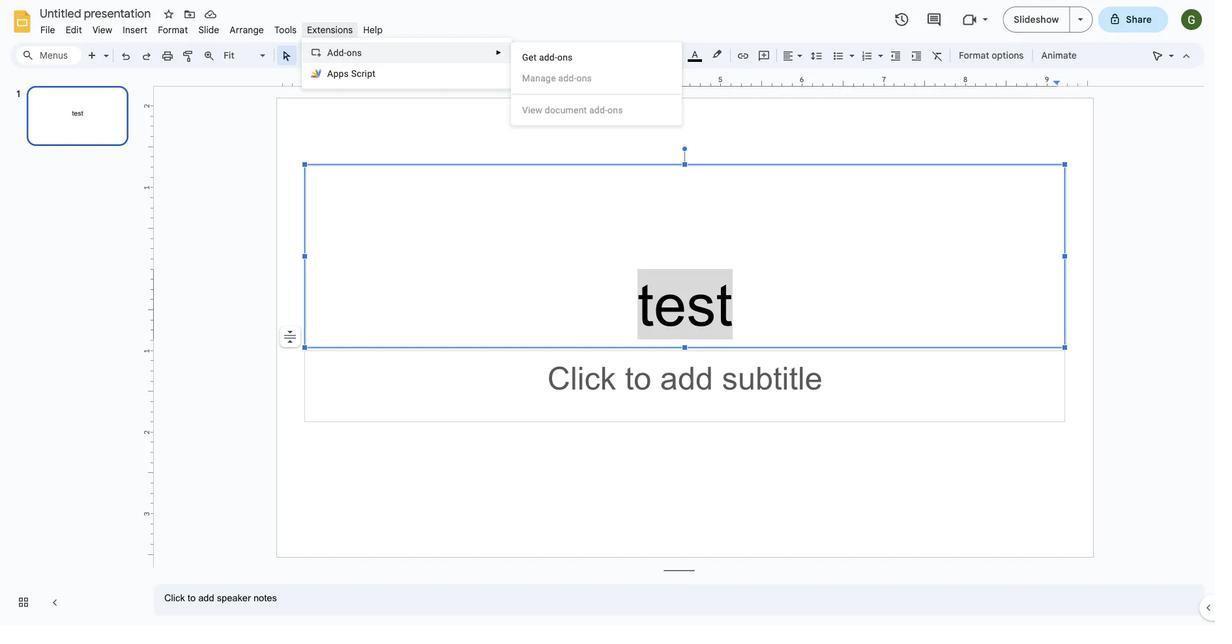 Task type: locate. For each thing, give the bounding box(es) containing it.
add- right the 'et'
[[539, 52, 558, 63]]

1 vertical spatial menu item
[[512, 100, 682, 121]]

menu bar inside menu bar banner
[[35, 17, 388, 38]]

1 horizontal spatial add-
[[559, 73, 577, 83]]

share button
[[1099, 7, 1169, 33]]

1 horizontal spatial view
[[522, 105, 543, 115]]

add- right "anage"
[[559, 73, 577, 83]]

format menu item
[[153, 22, 193, 37]]

1 horizontal spatial dd-
[[595, 105, 608, 115]]

0 vertical spatial view
[[93, 24, 112, 36]]

Zoom text field
[[222, 46, 258, 65]]

left margin image
[[278, 76, 317, 86]]

0 horizontal spatial view
[[93, 24, 112, 36]]

apps
[[327, 68, 349, 79]]

text color image
[[688, 46, 702, 62]]

ons right a
[[608, 105, 623, 115]]

m anage add-ons
[[522, 73, 592, 83]]

view for view
[[93, 24, 112, 36]]

arrange menu item
[[225, 22, 269, 37]]

0 vertical spatial add-
[[539, 52, 558, 63]]

option
[[280, 327, 301, 348]]

dd-
[[334, 47, 347, 58], [595, 105, 608, 115]]

g et add-ons
[[522, 52, 573, 63]]

view
[[93, 24, 112, 36], [522, 105, 543, 115]]

view inside menu item
[[93, 24, 112, 36]]

get add-ons g element
[[522, 52, 577, 63]]

application
[[0, 0, 1216, 627]]

format options button
[[953, 46, 1030, 65]]

dd- right document at the left top
[[595, 105, 608, 115]]

share
[[1127, 14, 1152, 25]]

a
[[327, 47, 334, 58]]

menu item containing m
[[522, 72, 672, 85]]

format for format
[[158, 24, 188, 36]]

0 vertical spatial dd-
[[334, 47, 347, 58]]

Menus field
[[16, 46, 82, 65]]

numbered list menu image
[[875, 47, 884, 52]]

menu item up a
[[522, 72, 672, 85]]

dd- up apps
[[334, 47, 347, 58]]

menu bar containing file
[[35, 17, 388, 38]]

0 horizontal spatial format
[[158, 24, 188, 36]]

a
[[590, 105, 595, 115]]

view document add-ons a element
[[522, 105, 627, 115]]

menu bar
[[35, 17, 388, 38]]

0 horizontal spatial add-
[[539, 52, 558, 63]]

format inside button
[[959, 50, 990, 61]]

0 vertical spatial format
[[158, 24, 188, 36]]

format inside menu item
[[158, 24, 188, 36]]

menu
[[302, 38, 512, 89], [511, 42, 682, 125]]

1 vertical spatial add-
[[559, 73, 577, 83]]

view down m at the top of the page
[[522, 105, 543, 115]]

1 vertical spatial view
[[522, 105, 543, 115]]

slideshow
[[1014, 14, 1059, 25]]

navigation
[[0, 74, 143, 627]]

add- for anage
[[559, 73, 577, 83]]

navigation inside application
[[0, 74, 143, 627]]

format left options on the top
[[959, 50, 990, 61]]

application containing slideshow
[[0, 0, 1216, 627]]

1 horizontal spatial format
[[959, 50, 990, 61]]

format
[[158, 24, 188, 36], [959, 50, 990, 61]]

menu item down manage add-ons m "element"
[[512, 100, 682, 121]]

ons
[[347, 47, 362, 58], [558, 52, 573, 63], [577, 73, 592, 83], [608, 105, 623, 115]]

format down the star option
[[158, 24, 188, 36]]

view down rename text box
[[93, 24, 112, 36]]

format for format options
[[959, 50, 990, 61]]

0 vertical spatial menu item
[[522, 72, 672, 85]]

animate
[[1042, 50, 1077, 61]]

add-
[[539, 52, 558, 63], [559, 73, 577, 83]]

add-ons a element
[[327, 47, 366, 58]]

menu item
[[522, 72, 672, 85], [512, 100, 682, 121]]

1 vertical spatial dd-
[[595, 105, 608, 115]]

1 vertical spatial format
[[959, 50, 990, 61]]

et
[[529, 52, 537, 63]]

file menu item
[[35, 22, 60, 37]]

menu containing g
[[511, 42, 682, 125]]

view menu item
[[87, 22, 118, 37]]

arrange
[[230, 24, 264, 36]]



Task type: vqa. For each thing, say whether or not it's contained in the screenshot.
option
yes



Task type: describe. For each thing, give the bounding box(es) containing it.
apps script e element
[[327, 68, 380, 79]]

right margin image
[[1054, 76, 1093, 86]]

0 horizontal spatial dd-
[[334, 47, 347, 58]]

edit menu item
[[60, 22, 87, 37]]

help menu item
[[358, 22, 388, 37]]

edit
[[66, 24, 82, 36]]

document
[[545, 105, 587, 115]]

insert
[[123, 24, 147, 36]]

Rename text field
[[35, 5, 158, 21]]

view document a dd-ons
[[522, 105, 623, 115]]

line & paragraph spacing image
[[810, 46, 825, 65]]

ons up a
[[577, 73, 592, 83]]

menu item containing view document
[[512, 100, 682, 121]]

tools menu item
[[269, 22, 302, 37]]

anage
[[531, 73, 556, 83]]

extensions
[[307, 24, 353, 36]]

slide menu item
[[193, 22, 225, 37]]

add- for et
[[539, 52, 558, 63]]

shrink text on overflow image
[[281, 328, 299, 346]]

format options
[[959, 50, 1024, 61]]

ons up apps script e 'element'
[[347, 47, 362, 58]]

start slideshow (⌘+enter) image
[[1078, 18, 1084, 21]]

extensions menu item
[[302, 22, 358, 37]]

a dd-ons
[[327, 47, 362, 58]]

highlight color image
[[710, 46, 725, 62]]

manage add-ons m element
[[522, 73, 596, 83]]

mode and view toolbar
[[1148, 42, 1197, 68]]

Zoom field
[[220, 46, 271, 65]]

m
[[522, 73, 531, 83]]

►
[[496, 49, 502, 56]]

menu containing a
[[302, 38, 512, 89]]

options
[[992, 50, 1024, 61]]

file
[[40, 24, 55, 36]]

help
[[363, 24, 383, 36]]

animate button
[[1036, 46, 1083, 65]]

main toolbar
[[81, 0, 1084, 506]]

view for view document a dd-ons
[[522, 105, 543, 115]]

slideshow button
[[1003, 7, 1071, 33]]

new slide with layout image
[[100, 47, 109, 52]]

live pointer settings image
[[1166, 47, 1175, 52]]

slide
[[199, 24, 219, 36]]

script
[[351, 68, 376, 79]]

ons up manage add-ons m "element"
[[558, 52, 573, 63]]

apps script
[[327, 68, 376, 79]]

insert menu item
[[118, 22, 153, 37]]

tools
[[274, 24, 297, 36]]

menu bar banner
[[0, 0, 1216, 627]]

Star checkbox
[[160, 5, 178, 23]]

g
[[522, 52, 529, 63]]



